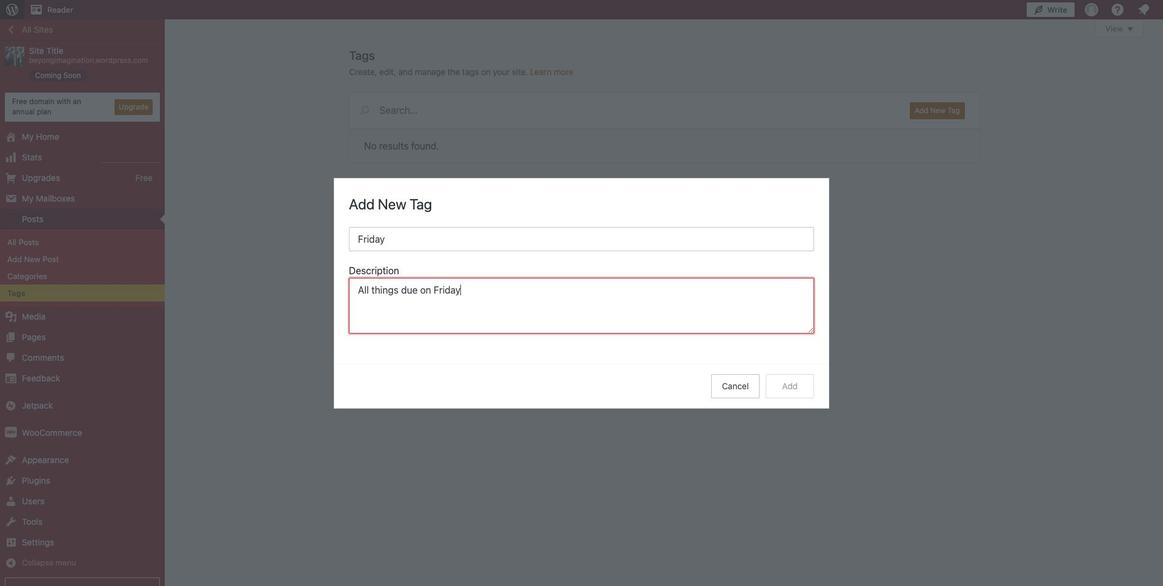 Task type: vqa. For each thing, say whether or not it's contained in the screenshot.
1st IMG from the bottom
no



Task type: locate. For each thing, give the bounding box(es) containing it.
group
[[349, 263, 815, 337]]

None text field
[[349, 278, 815, 334]]

main content
[[349, 19, 1144, 163]]

dialog
[[335, 179, 829, 408]]

New Tag Name text field
[[349, 227, 815, 251]]

None search field
[[349, 93, 896, 128]]

manage your sites image
[[5, 2, 19, 17]]

help image
[[1111, 2, 1126, 17]]



Task type: describe. For each thing, give the bounding box(es) containing it.
closed image
[[1128, 27, 1134, 32]]

update your profile, personal settings, and more image
[[1085, 2, 1100, 17]]

highest hourly views 0 image
[[102, 155, 160, 163]]

img image
[[5, 428, 17, 440]]

manage your notifications image
[[1137, 2, 1152, 17]]



